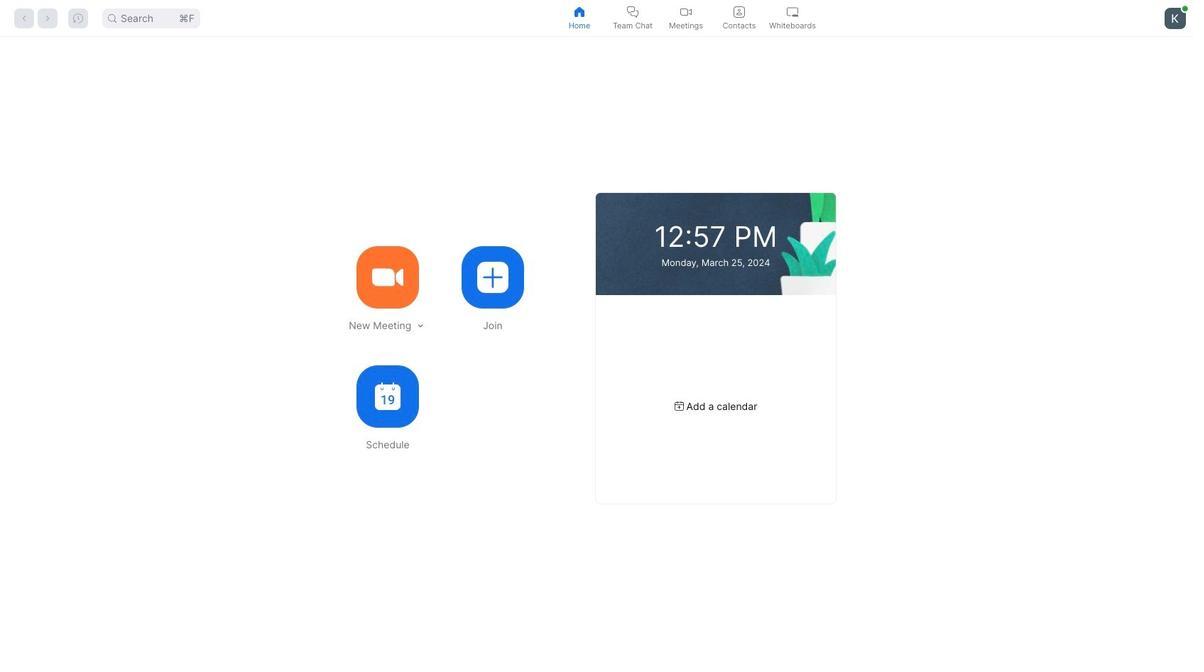 Task type: describe. For each thing, give the bounding box(es) containing it.
video camera on image
[[372, 262, 404, 293]]

online image
[[1183, 5, 1188, 11]]

magnifier image
[[108, 14, 117, 22]]

team chat image
[[627, 6, 639, 17]]

whiteboard small image
[[787, 6, 799, 17]]

video on image
[[681, 6, 692, 17]]

video on image
[[681, 6, 692, 17]]

online image
[[1183, 5, 1188, 11]]



Task type: vqa. For each thing, say whether or not it's contained in the screenshot.
Video On "icon"
yes



Task type: locate. For each thing, give the bounding box(es) containing it.
home small image
[[574, 6, 585, 17], [574, 6, 585, 17]]

profile contact image
[[734, 6, 745, 17], [734, 6, 745, 17]]

video camera on image
[[372, 262, 404, 293]]

tab panel
[[0, 37, 1194, 660]]

plus squircle image
[[477, 262, 509, 293]]

chevron down small image
[[416, 321, 426, 331]]

magnifier image
[[108, 14, 117, 22]]

plus squircle image
[[477, 262, 509, 293]]

tab list
[[553, 0, 819, 36]]

calendar add calendar image
[[675, 402, 684, 411]]

calendar add calendar image
[[675, 402, 684, 411]]

chevron down small image
[[416, 321, 426, 331]]

team chat image
[[627, 6, 639, 17]]

schedule image
[[375, 383, 401, 411]]

whiteboard small image
[[787, 6, 799, 17]]



